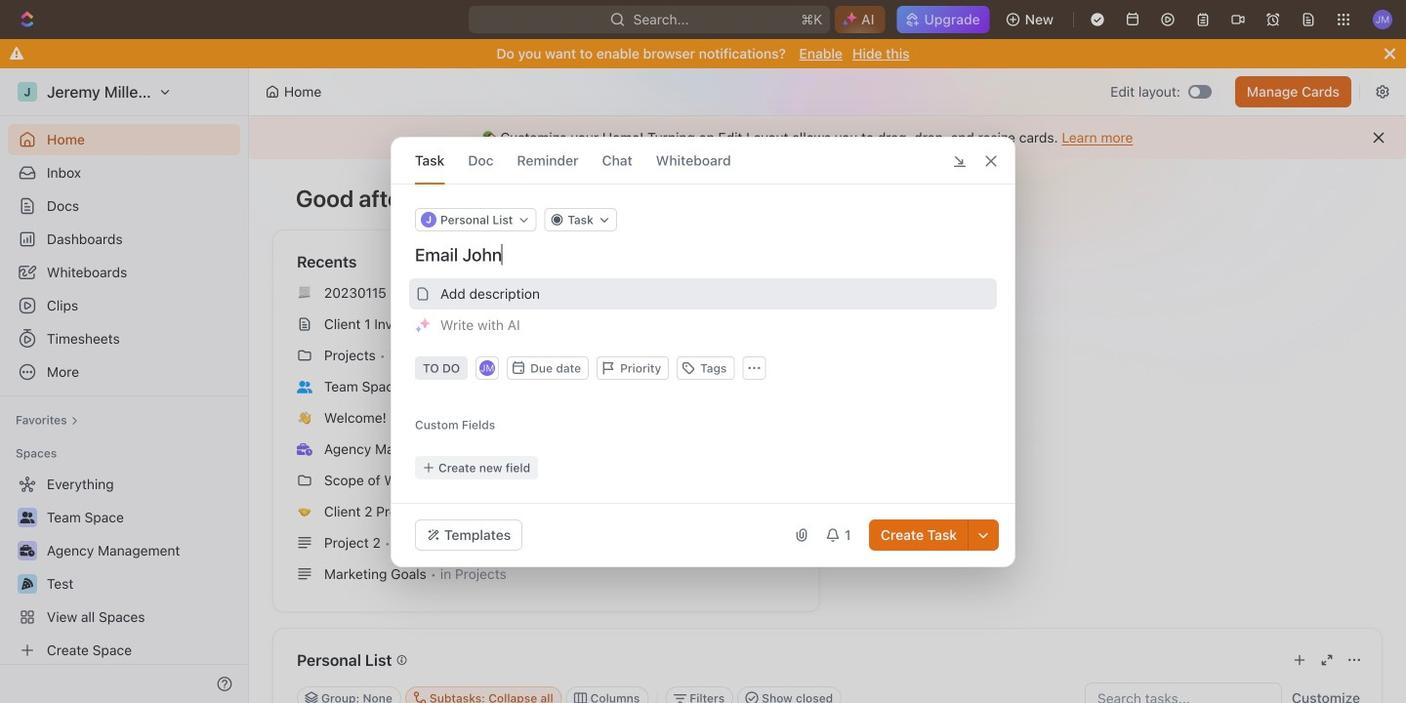 Task type: vqa. For each thing, say whether or not it's contained in the screenshot.
tree
yes



Task type: describe. For each thing, give the bounding box(es) containing it.
Task name or type '/' for commands text field
[[415, 243, 995, 267]]

business time image
[[297, 443, 313, 456]]

sidebar navigation
[[0, 68, 249, 703]]



Task type: locate. For each thing, give the bounding box(es) containing it.
alert
[[249, 116, 1407, 159]]

tree inside sidebar navigation
[[8, 469, 240, 666]]

dialog
[[391, 137, 1016, 567]]

tree
[[8, 469, 240, 666]]

user group image
[[297, 381, 313, 393]]

Search tasks... text field
[[1086, 684, 1281, 703]]



